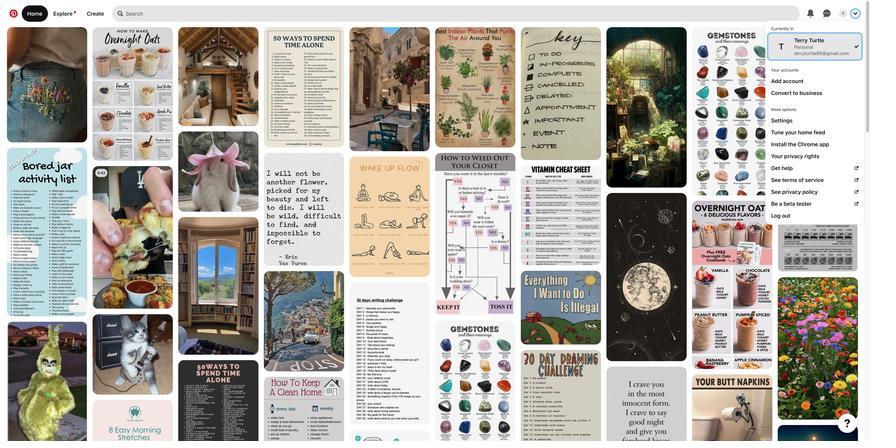 Task type: describe. For each thing, give the bounding box(es) containing it.
your privacy rights link
[[771, 152, 859, 160]]

settings link
[[771, 117, 859, 124]]

see privacy policy
[[771, 189, 818, 195]]

your
[[785, 129, 797, 136]]

get
[[771, 165, 781, 171]]

privacy for policy
[[782, 189, 801, 195]]

add
[[771, 78, 782, 84]]

this contains an image of: trendy october & halloween wallpaper backgrounds for your iphone image
[[607, 193, 687, 367]]

home link
[[22, 5, 48, 22]]

terryturtle85@gmail.com
[[795, 50, 849, 56]]

of
[[799, 177, 804, 183]]

how to tie a simple knot (oriental knot) | ties.com image
[[350, 430, 430, 441]]

this contains an image of: #lovequote #quotes #heart #relationship #love i crave you facebook: http://ift.tt/14w2zae google+ http://ift.tt/14w2zag twitter: http://ift.tt/14w2xzz #couples #insight #quote #teenager #young #friends #group #bestfriend #loveher #lovehim #valentine #vale image
[[607, 367, 687, 441]]

explore
[[53, 10, 73, 17]]

account
[[783, 78, 804, 84]]

see terms of service link
[[771, 176, 859, 184]]

this contains an image of: your butt napkins my lord image
[[692, 375, 773, 441]]

this contains an image of: made by nikki mcmullen image
[[7, 27, 87, 143]]

log
[[771, 212, 781, 219]]

search icon image
[[118, 11, 123, 16]]

personal
[[795, 44, 813, 50]]

more options
[[771, 107, 797, 112]]

service
[[805, 177, 824, 183]]

create link
[[81, 5, 110, 22]]

to
[[793, 90, 798, 96]]

see privacy policy link
[[771, 188, 859, 196]]

settings
[[771, 117, 793, 124]]

the grinch costume image
[[7, 322, 87, 441]]

add account
[[771, 78, 804, 84]]

your accounts
[[771, 68, 799, 72]]

see terms of service
[[771, 177, 824, 183]]

chrome
[[798, 141, 818, 148]]

log out
[[771, 212, 791, 219]]

more
[[771, 107, 781, 112]]

privacy for rights
[[784, 153, 803, 159]]

the
[[788, 141, 797, 148]]

die 9 schönsten roadtrips in europa – travelbook image
[[264, 271, 344, 372]]

your privacy rights
[[771, 153, 820, 159]]

a
[[779, 201, 782, 207]]

install the chrome app
[[771, 141, 829, 148]]

this contains an image of: 8 easy morning stretches you can do in bed - lotus health image
[[93, 400, 173, 441]]

be a beta tester
[[771, 201, 812, 207]]

terms
[[782, 177, 797, 183]]

your for your accounts
[[771, 68, 780, 72]]

home
[[798, 129, 813, 136]]

tune your home feed link
[[771, 129, 859, 136]]

terry
[[795, 37, 808, 44]]



Task type: locate. For each thing, give the bounding box(es) containing it.
this contains an image of: these 27 self-care charts will get you through the rest of this week image
[[178, 360, 259, 441]]

this contains an image of: zero spend bored jars image
[[7, 148, 87, 348]]

home
[[27, 10, 42, 17]]

this contains an image of: image
[[178, 27, 259, 126], [350, 27, 430, 152], [178, 132, 259, 212], [178, 217, 259, 355], [521, 271, 601, 345], [778, 277, 858, 420], [778, 425, 858, 441]]

explore link
[[48, 5, 81, 22]]

convert
[[771, 90, 792, 96]]

business
[[800, 90, 823, 96]]

beta
[[784, 201, 795, 207]]

this contains an image of: 100 inspirational and motivational quotes of all time! (101) - lifehack image
[[264, 153, 344, 266]]

out
[[782, 212, 791, 219]]

this contains an image of: 10 best overnight oats recipes image
[[692, 201, 773, 405]]

Search text field
[[126, 5, 800, 22]]

convert to business
[[771, 90, 823, 96]]

create
[[87, 10, 104, 17]]

this contains an image of: "ironically funny and wholesome": 50 of the best wins from guys posted on this twitter page (new pics) image
[[264, 27, 344, 148]]

see inside 'see privacy policy' link
[[771, 189, 781, 195]]

this contains an image of: peanut butter paw print cookies image
[[778, 27, 858, 148]]

this contains an image of: healthy breakfast ideas image
[[93, 27, 173, 161]]

1 your from the top
[[771, 68, 780, 72]]

see for see privacy policy
[[771, 189, 781, 195]]

this contains an image of: gemstones and their meanings: 40 stones for magick and meditation image
[[692, 27, 773, 264]]

currently in
[[771, 26, 794, 31]]

2 see from the top
[[771, 189, 781, 195]]

this contains an image of: bullet journaling symbols - bullet journal key ideas & examples image
[[521, 27, 601, 160]]

0 vertical spatial your
[[771, 68, 780, 72]]

0 vertical spatial privacy
[[784, 153, 803, 159]]

your
[[771, 68, 780, 72], [771, 153, 783, 159]]

your for your privacy rights
[[771, 153, 783, 159]]

help
[[782, 165, 793, 171]]

2 your from the top
[[771, 153, 783, 159]]

see inside see terms of service link
[[771, 177, 781, 183]]

options
[[782, 107, 797, 112]]

privacy
[[784, 153, 803, 159], [782, 189, 801, 195]]

accounts
[[781, 68, 799, 72]]

tune
[[771, 129, 784, 136]]

1 vertical spatial your
[[771, 153, 783, 159]]

your up add
[[771, 68, 780, 72]]

list
[[4, 27, 861, 441]]

terry turtle personal terryturtle85@gmail.com
[[795, 37, 849, 56]]

your up get
[[771, 153, 783, 159]]

privacy up 'be a beta tester'
[[782, 189, 801, 195]]

terry turtle menu item
[[769, 34, 862, 59]]

tune your home feed
[[771, 129, 825, 136]]

be
[[771, 201, 778, 207]]

1 see from the top
[[771, 177, 781, 183]]

this contains an image of: handmade savvy saturday image
[[435, 321, 516, 441]]

be a beta tester link
[[771, 200, 859, 208]]

see up be
[[771, 189, 781, 195]]

install
[[771, 141, 787, 148]]

feed
[[814, 129, 825, 136]]

get help
[[771, 165, 793, 171]]

this contains an image of: get the we heart it app! image
[[350, 283, 430, 425]]

turtle
[[809, 37, 824, 44]]

rights
[[805, 153, 820, 159]]

this contains an image of: vitamins charts 8 x 10 image
[[521, 166, 601, 266]]

this contains an image of: how to get better at drawing for beginners (with a 30 day drawing challenge) - beautiful dawn designs image
[[521, 350, 601, 441]]

this contains an image of: how to keep a clean home - beauty with lily image
[[264, 377, 344, 441]]

tester
[[797, 201, 812, 207]]

currently in element
[[769, 23, 862, 59]]

app
[[820, 141, 829, 148]]

privacy down the
[[784, 153, 803, 159]]

1 vertical spatial privacy
[[782, 189, 801, 195]]

0 vertical spatial see
[[771, 177, 781, 183]]

these 7 closet organizing hacks and tips are the best! i'm so happy i found this amazing post! my closet space is a mess, but now i have some awesome ideas on how to make it look super good! so pinning for later! image
[[435, 153, 516, 315]]

in
[[790, 26, 794, 31]]

justfit offers at home workouts and fitness quotes for women. start your fitness journey and lazy workouts with justfit app. image
[[350, 157, 430, 277]]

notifications image
[[74, 11, 76, 13]]

your inside "more options" element
[[771, 153, 783, 159]]

get help link
[[771, 164, 859, 172]]

1 vertical spatial see
[[771, 189, 781, 195]]

vintage photographer photography cheat sheet poster canvas art print home decor gift for family friend on birthday - poster art design image
[[778, 153, 858, 272]]

this contains an image of: from adorable kittens to magnificent cats: 15 heartwarming photos of their growth image
[[93, 314, 173, 395]]

selected item image
[[855, 45, 859, 49]]

see for see terms of service
[[771, 177, 781, 183]]

see
[[771, 177, 781, 183], [771, 189, 781, 195]]

this contains an image of: delicatuscii - wasbella102 image
[[607, 27, 687, 188]]

see down get
[[771, 177, 781, 183]]

your accounts element
[[769, 65, 862, 99]]

more options element
[[769, 104, 862, 222]]

currently
[[771, 26, 789, 31]]

this contains an image of: best indoor plants that purify the air around you vintage home decor wall decor image
[[435, 27, 516, 148]]

policy
[[803, 189, 818, 195]]

terry turtle image
[[839, 10, 848, 18]]



Task type: vqa. For each thing, say whether or not it's contained in the screenshot.
This contains an image of: delicatuscii - Wasbella102
yes



